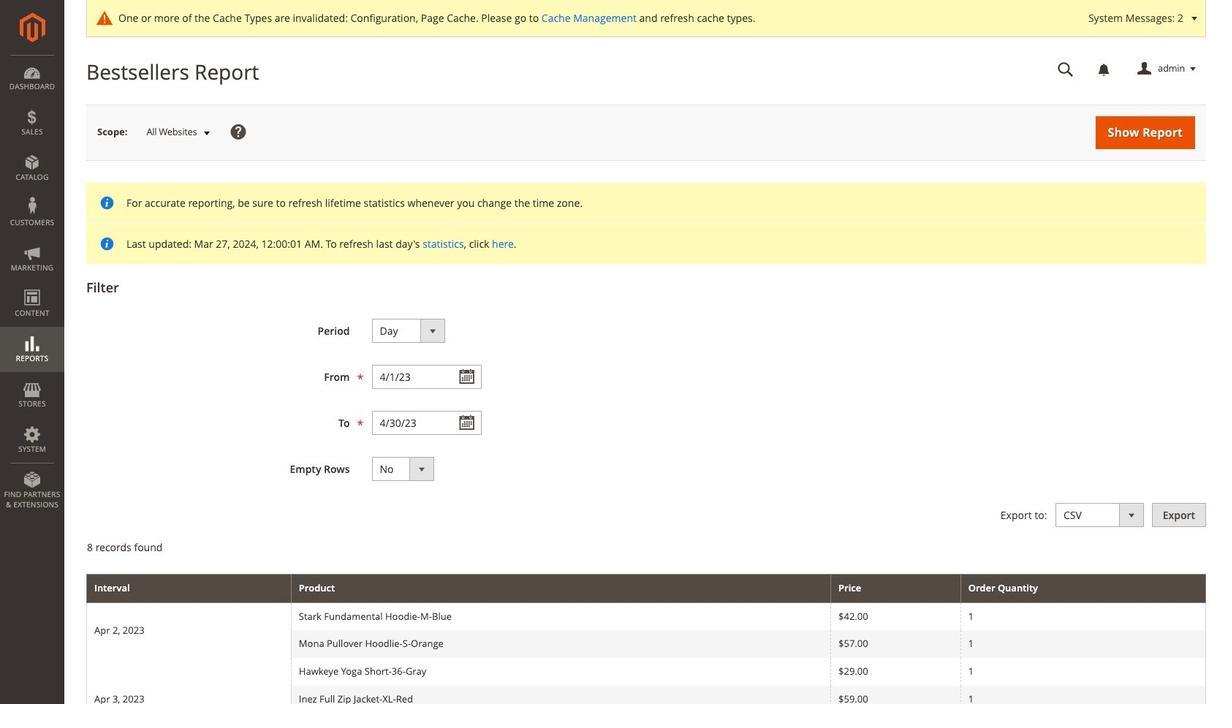 Task type: vqa. For each thing, say whether or not it's contained in the screenshot.
Magento Admin Panel image
yes



Task type: locate. For each thing, give the bounding box(es) containing it.
None text field
[[1048, 56, 1085, 82], [372, 365, 482, 389], [1048, 56, 1085, 82], [372, 365, 482, 389]]

magento admin panel image
[[19, 12, 45, 42]]

menu bar
[[0, 55, 64, 517]]

None text field
[[372, 411, 482, 435]]



